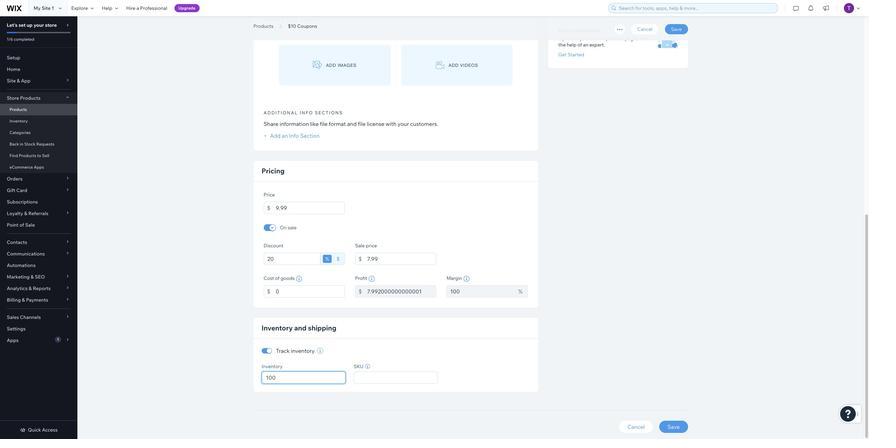 Task type: locate. For each thing, give the bounding box(es) containing it.
with
[[640, 36, 649, 42], [386, 121, 397, 127]]

section
[[300, 132, 320, 139]]

a
[[136, 5, 139, 11], [569, 27, 572, 34]]

add an info section
[[269, 132, 320, 139]]

site down home
[[7, 78, 16, 84]]

1 vertical spatial cancel
[[628, 424, 645, 431]]

hire
[[126, 5, 135, 11], [559, 27, 568, 34]]

and right format
[[347, 121, 357, 127]]

1 horizontal spatial of
[[275, 275, 280, 282]]

products up ecommerce apps
[[19, 153, 36, 158]]

0 vertical spatial your
[[34, 22, 44, 28]]

apps inside ecommerce apps link
[[34, 165, 44, 170]]

1 vertical spatial an
[[282, 132, 288, 139]]

channels
[[20, 314, 41, 321]]

add images
[[326, 63, 357, 68]]

inventory up categories
[[10, 119, 28, 124]]

0 horizontal spatial your
[[34, 22, 44, 28]]

0 vertical spatial save button
[[665, 24, 688, 34]]

inventory and shipping
[[262, 324, 337, 332]]

your
[[34, 22, 44, 28], [580, 36, 590, 42], [398, 121, 409, 127]]

optimize
[[559, 36, 579, 42]]

find products to sell
[[10, 153, 49, 158]]

apps
[[34, 165, 44, 170], [7, 338, 19, 344]]

site & app button
[[0, 75, 77, 87]]

sale
[[288, 225, 297, 231]]

0 vertical spatial products link
[[250, 23, 277, 30]]

2 add from the left
[[449, 63, 459, 68]]

$
[[267, 205, 271, 212], [359, 256, 362, 263], [337, 256, 340, 262], [267, 288, 271, 295], [359, 288, 362, 295]]

of right point
[[20, 222, 24, 228]]

additional info sections
[[264, 110, 343, 115]]

a up optimize
[[569, 27, 572, 34]]

your inside the optimize your store's product pages with the help of an expert.
[[580, 36, 590, 42]]

of for cost of goods
[[275, 275, 280, 282]]

None field
[[356, 372, 435, 384]]

0 vertical spatial an
[[583, 42, 589, 48]]

price
[[366, 243, 377, 249]]

& inside popup button
[[31, 274, 34, 280]]

inventory
[[10, 119, 28, 124], [262, 324, 293, 332], [262, 364, 283, 370]]

stock
[[24, 142, 35, 147]]

sku
[[354, 364, 364, 370]]

get started link
[[559, 52, 584, 58]]

1 inside sidebar element
[[57, 338, 59, 342]]

0 vertical spatial cancel button
[[631, 24, 659, 34]]

0 horizontal spatial hire
[[126, 5, 135, 11]]

add for add images
[[326, 63, 336, 68]]

0 vertical spatial with
[[640, 36, 649, 42]]

a inside $10 coupons form
[[569, 27, 572, 34]]

1 vertical spatial with
[[386, 121, 397, 127]]

0 horizontal spatial products link
[[0, 104, 77, 115]]

products down the store
[[10, 107, 27, 112]]

your right the up
[[34, 22, 44, 28]]

1 right my at the left of page
[[52, 5, 54, 11]]

add videos
[[449, 63, 478, 68]]

and for videos
[[287, 17, 298, 22]]

with inside the optimize your store's product pages with the help of an expert.
[[640, 36, 649, 42]]

add for add videos
[[449, 63, 459, 68]]

0 vertical spatial sale
[[25, 222, 35, 228]]

products inside popup button
[[20, 95, 40, 101]]

products right the store
[[20, 95, 40, 101]]

ecommerce apps link
[[0, 162, 77, 173]]

of right help
[[578, 42, 582, 48]]

add right gallery "icon"
[[326, 63, 336, 68]]

seo
[[35, 274, 45, 280]]

requests
[[36, 142, 54, 147]]

cancel
[[637, 26, 653, 32], [628, 424, 645, 431]]

videos icon image
[[436, 61, 445, 69]]

& for site
[[17, 78, 20, 84]]

& for loyalty
[[24, 211, 27, 217]]

products down "images"
[[253, 23, 274, 29]]

add right videos icon
[[449, 63, 459, 68]]

1 horizontal spatial hire
[[559, 27, 568, 34]]

of right cost at the bottom left of page
[[275, 275, 280, 282]]

customers.
[[410, 121, 438, 127]]

sale inside $10 coupons form
[[355, 243, 365, 249]]

0 horizontal spatial add
[[326, 63, 336, 68]]

0 horizontal spatial a
[[136, 5, 139, 11]]

1 vertical spatial your
[[580, 36, 590, 42]]

settings link
[[0, 323, 77, 335]]

profit
[[355, 275, 367, 282]]

track
[[276, 348, 290, 355]]

%
[[325, 256, 329, 262], [519, 288, 523, 295]]

& left reports
[[29, 286, 32, 292]]

payments
[[26, 297, 48, 303]]

products link down "images"
[[250, 23, 277, 30]]

site
[[42, 5, 51, 11], [7, 78, 16, 84]]

hire up optimize
[[559, 27, 568, 34]]

info tooltip image
[[464, 276, 470, 282]]

share
[[264, 121, 278, 127]]

1 horizontal spatial 1
[[57, 338, 59, 342]]

info tooltip image for profit
[[369, 276, 375, 282]]

add
[[270, 132, 281, 139]]

0 vertical spatial of
[[578, 42, 582, 48]]

analytics
[[7, 286, 28, 292]]

2 vertical spatial your
[[398, 121, 409, 127]]

an left info
[[282, 132, 288, 139]]

pricing
[[262, 167, 285, 175]]

save
[[671, 26, 682, 32], [668, 424, 680, 431]]

1 vertical spatial inventory
[[262, 324, 293, 332]]

0 vertical spatial apps
[[34, 165, 44, 170]]

hire inside hire a professional link
[[126, 5, 135, 11]]

hire inside $10 coupons form
[[559, 27, 568, 34]]

file left license
[[358, 121, 366, 127]]

hire for hire a professional
[[559, 27, 568, 34]]

inventory inside "link"
[[10, 119, 28, 124]]

inventory down track
[[262, 364, 283, 370]]

0 horizontal spatial %
[[325, 256, 329, 262]]

1 vertical spatial site
[[7, 78, 16, 84]]

billing & payments button
[[0, 294, 77, 306]]

1 vertical spatial hire
[[559, 27, 568, 34]]

1 vertical spatial apps
[[7, 338, 19, 344]]

& for marketing
[[31, 274, 34, 280]]

1/6
[[7, 37, 13, 42]]

1 horizontal spatial info tooltip image
[[369, 276, 375, 282]]

of inside 'link'
[[20, 222, 24, 228]]

and left videos
[[287, 17, 298, 22]]

info tooltip image right the profit
[[369, 276, 375, 282]]

products link down store products
[[0, 104, 77, 115]]

1 vertical spatial cancel button
[[620, 421, 653, 433]]

0 vertical spatial inventory
[[10, 119, 28, 124]]

quick access button
[[20, 427, 58, 433]]

0 vertical spatial save
[[671, 26, 682, 32]]

find products to sell link
[[0, 150, 77, 162]]

2 vertical spatial and
[[294, 324, 307, 332]]

0 horizontal spatial an
[[282, 132, 288, 139]]

1 horizontal spatial apps
[[34, 165, 44, 170]]

file
[[320, 121, 328, 127], [358, 121, 366, 127]]

point
[[7, 222, 18, 228]]

help
[[567, 42, 577, 48]]

sections
[[315, 110, 343, 115]]

2 file from the left
[[358, 121, 366, 127]]

sidebar element
[[0, 16, 77, 439]]

margin
[[447, 275, 462, 282]]

1 vertical spatial %
[[519, 288, 523, 295]]

0 vertical spatial hire
[[126, 5, 135, 11]]

1 down the settings link
[[57, 338, 59, 342]]

2 horizontal spatial your
[[580, 36, 590, 42]]

the
[[559, 42, 566, 48]]

a left professional
[[136, 5, 139, 11]]

1 horizontal spatial add
[[449, 63, 459, 68]]

home
[[7, 66, 20, 72]]

None text field
[[276, 202, 345, 214], [447, 286, 515, 298], [276, 202, 345, 214], [447, 286, 515, 298]]

a inside hire a professional link
[[136, 5, 139, 11]]

& right billing
[[22, 297, 25, 303]]

0 number field
[[264, 372, 343, 384]]

cancel for bottommost cancel button
[[628, 424, 645, 431]]

info tooltip image
[[296, 276, 302, 282], [369, 276, 375, 282]]

1 horizontal spatial a
[[569, 27, 572, 34]]

0 horizontal spatial with
[[386, 121, 397, 127]]

Search for tools, apps, help & more... field
[[617, 3, 776, 13]]

& left seo
[[31, 274, 34, 280]]

a for professional
[[569, 27, 572, 34]]

with right pages
[[640, 36, 649, 42]]

apps down "settings"
[[7, 338, 19, 344]]

gallery image
[[313, 61, 322, 69]]

sales channels
[[7, 314, 41, 321]]

2 vertical spatial of
[[275, 275, 280, 282]]

0 horizontal spatial sale
[[25, 222, 35, 228]]

1 horizontal spatial with
[[640, 36, 649, 42]]

0 horizontal spatial info tooltip image
[[296, 276, 302, 282]]

hire a professional link
[[122, 0, 171, 16]]

1 add from the left
[[326, 63, 336, 68]]

info
[[300, 110, 313, 115]]

0 vertical spatial a
[[136, 5, 139, 11]]

professional
[[573, 27, 601, 34]]

site right my at the left of page
[[42, 5, 51, 11]]

1 vertical spatial a
[[569, 27, 572, 34]]

of for point of sale
[[20, 222, 24, 228]]

help
[[102, 5, 112, 11]]

& left app
[[17, 78, 20, 84]]

& inside dropdown button
[[24, 211, 27, 217]]

my site 1
[[34, 5, 54, 11]]

1 vertical spatial save button
[[659, 421, 688, 433]]

& right loyalty
[[24, 211, 27, 217]]

sale left price
[[355, 243, 365, 249]]

1 vertical spatial sale
[[355, 243, 365, 249]]

file right 'like'
[[320, 121, 328, 127]]

your down professional
[[580, 36, 590, 42]]

0 vertical spatial site
[[42, 5, 51, 11]]

0 horizontal spatial 1
[[52, 5, 54, 11]]

0 horizontal spatial file
[[320, 121, 328, 127]]

my
[[34, 5, 41, 11]]

sale
[[25, 222, 35, 228], [355, 243, 365, 249]]

inventory
[[291, 348, 315, 355]]

1 horizontal spatial sale
[[355, 243, 365, 249]]

apps down find products to sell link
[[34, 165, 44, 170]]

0 horizontal spatial site
[[7, 78, 16, 84]]

cancel for the topmost cancel button
[[637, 26, 653, 32]]

info tooltip image for cost of goods
[[296, 276, 302, 282]]

2 info tooltip image from the left
[[369, 276, 375, 282]]

back
[[10, 142, 19, 147]]

store
[[7, 95, 19, 101]]

gift
[[7, 187, 15, 194]]

1 horizontal spatial an
[[583, 42, 589, 48]]

0 vertical spatial cancel
[[637, 26, 653, 32]]

info tooltip image right goods
[[296, 276, 302, 282]]

with right license
[[386, 121, 397, 127]]

analytics & reports button
[[0, 283, 77, 294]]

sales channels button
[[0, 312, 77, 323]]

share information like file format and file license with your customers.
[[264, 121, 438, 127]]

inventory up track
[[262, 324, 293, 332]]

0 vertical spatial and
[[287, 17, 298, 22]]

get started
[[559, 52, 584, 58]]

None text field
[[264, 253, 321, 265], [276, 286, 345, 298], [367, 286, 436, 298], [264, 253, 321, 265], [276, 286, 345, 298], [367, 286, 436, 298]]

1 horizontal spatial file
[[358, 121, 366, 127]]

1 vertical spatial save
[[668, 424, 680, 431]]

like
[[310, 121, 319, 127]]

1 vertical spatial and
[[347, 121, 357, 127]]

and left shipping
[[294, 324, 307, 332]]

sale down loyalty & referrals
[[25, 222, 35, 228]]

card
[[16, 187, 27, 194]]

coupons
[[278, 15, 330, 30], [297, 23, 317, 29]]

1 info tooltip image from the left
[[296, 276, 302, 282]]

expert.
[[590, 42, 605, 48]]

product
[[606, 36, 624, 42]]

an left 'expert.'
[[583, 42, 589, 48]]

your left the customers.
[[398, 121, 409, 127]]

1 vertical spatial 1
[[57, 338, 59, 342]]

store products
[[7, 95, 40, 101]]

0 horizontal spatial of
[[20, 222, 24, 228]]

2 horizontal spatial of
[[578, 42, 582, 48]]

upgrade button
[[174, 4, 200, 12]]

hire right help button
[[126, 5, 135, 11]]

products
[[253, 23, 274, 29], [20, 95, 40, 101], [10, 107, 27, 112], [19, 153, 36, 158]]

1 vertical spatial of
[[20, 222, 24, 228]]

images
[[264, 17, 285, 22]]



Task type: describe. For each thing, give the bounding box(es) containing it.
store's
[[591, 36, 605, 42]]

0 horizontal spatial $10
[[253, 15, 275, 30]]

loyalty
[[7, 211, 23, 217]]

2 vertical spatial inventory
[[262, 364, 283, 370]]

loyalty & referrals button
[[0, 208, 77, 219]]

cost
[[264, 275, 274, 282]]

marketing & seo button
[[0, 271, 77, 283]]

0 vertical spatial %
[[325, 256, 329, 262]]

professional
[[140, 5, 167, 11]]

communications
[[7, 251, 45, 257]]

videos
[[460, 63, 478, 68]]

gift card
[[7, 187, 27, 194]]

sale price
[[355, 243, 377, 249]]

up
[[27, 22, 33, 28]]

in
[[20, 142, 23, 147]]

subscriptions
[[7, 199, 38, 205]]

format
[[329, 121, 346, 127]]

save for the top save button
[[671, 26, 682, 32]]

completed
[[14, 37, 34, 42]]

images and videos
[[264, 17, 321, 22]]

point of sale
[[7, 222, 35, 228]]

setup
[[7, 55, 20, 61]]

a for professional
[[136, 5, 139, 11]]

app
[[21, 78, 30, 84]]

site & app
[[7, 78, 30, 84]]

your inside sidebar element
[[34, 22, 44, 28]]

point of sale link
[[0, 219, 77, 231]]

setup link
[[0, 52, 77, 63]]

contacts
[[7, 239, 27, 246]]

site inside dropdown button
[[7, 78, 16, 84]]

save for the bottom save button
[[668, 424, 680, 431]]

explore
[[71, 5, 88, 11]]

home link
[[0, 63, 77, 75]]

goods
[[281, 275, 295, 282]]

quick
[[28, 427, 41, 433]]

ecommerce apps
[[10, 165, 44, 170]]

cost of goods
[[264, 275, 295, 282]]

price
[[264, 192, 275, 198]]

gift card button
[[0, 185, 77, 196]]

store products button
[[0, 92, 77, 104]]

1 horizontal spatial your
[[398, 121, 409, 127]]

find
[[10, 153, 18, 158]]

analytics & reports
[[7, 286, 51, 292]]

an inside the optimize your store's product pages with the help of an expert.
[[583, 42, 589, 48]]

orders button
[[0, 173, 77, 185]]

1 horizontal spatial site
[[42, 5, 51, 11]]

communications button
[[0, 248, 77, 260]]

0 vertical spatial 1
[[52, 5, 54, 11]]

1/6 completed
[[7, 37, 34, 42]]

automations link
[[0, 260, 77, 271]]

marketing
[[7, 274, 30, 280]]

of inside the optimize your store's product pages with the help of an expert.
[[578, 42, 582, 48]]

1 horizontal spatial %
[[519, 288, 523, 295]]

& for billing
[[22, 297, 25, 303]]

0 horizontal spatial apps
[[7, 338, 19, 344]]

information
[[280, 121, 309, 127]]

1 horizontal spatial $10
[[288, 23, 296, 29]]

& for analytics
[[29, 286, 32, 292]]

contacts button
[[0, 237, 77, 248]]

sale inside 'link'
[[25, 222, 35, 228]]

and for shipping
[[294, 324, 307, 332]]

on
[[280, 225, 287, 231]]

1 horizontal spatial products link
[[250, 23, 277, 30]]

inventory link
[[0, 115, 77, 127]]

products inside $10 coupons form
[[253, 23, 274, 29]]

none field inside $10 coupons form
[[356, 372, 435, 384]]

hire a professional
[[126, 5, 167, 11]]

to
[[37, 153, 41, 158]]

orders
[[7, 176, 22, 182]]

reports
[[33, 286, 51, 292]]

on sale
[[280, 225, 297, 231]]

add an info section link
[[264, 132, 320, 139]]

$ text field
[[367, 253, 436, 265]]

automations
[[7, 262, 36, 269]]

1 vertical spatial products link
[[0, 104, 77, 115]]

ecommerce
[[10, 165, 33, 170]]

$10 coupons form
[[77, 0, 869, 439]]

access
[[42, 427, 58, 433]]

sell
[[42, 153, 49, 158]]

images
[[338, 63, 357, 68]]

discount
[[264, 243, 283, 249]]

1 file from the left
[[320, 121, 328, 127]]

store
[[45, 22, 57, 28]]

hire a professional
[[559, 27, 601, 34]]

referrals
[[28, 211, 48, 217]]

billing
[[7, 297, 21, 303]]

track inventory
[[276, 348, 315, 355]]

categories link
[[0, 127, 77, 139]]

sales
[[7, 314, 19, 321]]

marketing & seo
[[7, 274, 45, 280]]

videos
[[300, 17, 321, 22]]

hire for hire a professional
[[126, 5, 135, 11]]

help button
[[98, 0, 122, 16]]



Task type: vqa. For each thing, say whether or not it's contained in the screenshot.
Site
yes



